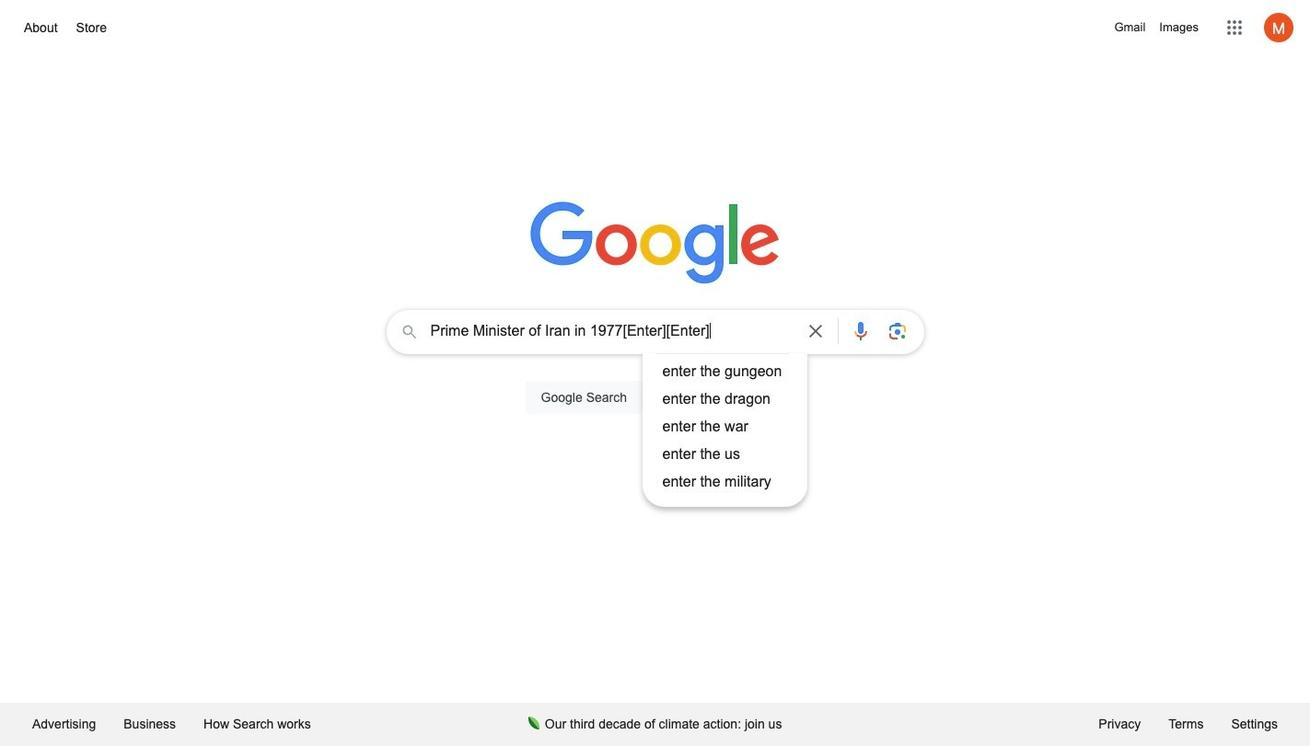 Task type: locate. For each thing, give the bounding box(es) containing it.
list box
[[642, 358, 808, 496]]

None search field
[[18, 305, 1292, 507]]

google image
[[530, 202, 781, 286]]

search by voice image
[[850, 321, 872, 343]]



Task type: describe. For each thing, give the bounding box(es) containing it.
Search text field
[[431, 321, 793, 346]]

search by image image
[[886, 321, 909, 343]]



Task type: vqa. For each thing, say whether or not it's contained in the screenshot.
search box
yes



